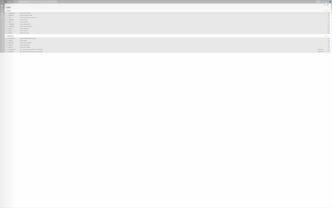 Task type: describe. For each thing, give the bounding box(es) containing it.
2 inside me tara 2
[[13, 94, 14, 95]]

james peterson row
[[5, 71, 332, 73]]

me , bjord , terry 4
[[10, 14, 17, 15]]

james for 11th row from the bottom of the starred main content
[[10, 29, 12, 30]]

main menu image
[[1, 1, 3, 3]]

starred button
[[6, 11, 12, 13]]

, for me , bjord , terry 4
[[11, 14, 11, 15]]

spaces
[[1, 15, 3, 16]]

klo for favorites poll
[[12, 31, 13, 32]]

bjord umlaut inside row
[[10, 69, 15, 70]]

row containing bjord umlaut
[[5, 16, 332, 18]]

linkedin messages row
[[5, 61, 332, 64]]

bjord left draft
[[10, 52, 12, 53]]

spaces heading
[[0, 15, 4, 16]]

everything for re:
[[22, 17, 26, 18]]

halloween
[[26, 42, 30, 43]]

grayson
[[10, 64, 13, 65]]

brad inside everything else tab panel
[[10, 42, 12, 43]]

5 row from the top
[[5, 26, 332, 28]]

meet heading
[[0, 19, 4, 20]]

optional
[[31, 26, 34, 27]]

advanced search options image
[[61, 1, 63, 3]]

Search in emails search field
[[20, 0, 64, 3]]

messages
[[13, 62, 17, 63]]

2 tara schultz row from the top
[[5, 95, 332, 98]]

everything for food
[[22, 52, 26, 53]]

treatment
[[26, 26, 30, 27]]

team
[[17, 81, 19, 82]]

james for 5th row
[[10, 26, 12, 27]]

google accounts team row
[[5, 81, 332, 83]]

2 ahmed hamoud from the top
[[10, 79, 16, 80]]

, for maria , james
[[12, 47, 12, 48]]

everything down everything no birds
[[22, 47, 26, 48]]

hydrated!
[[31, 47, 35, 48]]

james peterson for retry the level
[[10, 29, 16, 30]]

peterson inside row
[[13, 72, 16, 73]]

bjord down me , bjord , terry 4
[[10, 17, 12, 18]]

kendall parks row
[[5, 98, 332, 100]]

1 row from the top
[[5, 13, 332, 16]]

plans
[[29, 34, 31, 35]]

subject)
[[28, 24, 31, 25]]

google for google accounts team
[[10, 81, 13, 82]]

fin mccloud
[[10, 91, 15, 92]]

hello
[[27, 47, 28, 48]]

1 tara schultz row from the top
[[5, 83, 332, 86]]

mail navigation
[[0, 4, 4, 208]]

parks for row containing kendall parks
[[13, 21, 15, 23]]

re:
[[26, 17, 28, 18]]

7 row from the top
[[5, 31, 332, 33]]

sharpay jones
[[10, 89, 15, 90]]

8 row from the top
[[5, 33, 332, 35]]

refresh image
[[10, 5, 11, 6]]

everything no birds
[[22, 45, 30, 46]]

2 ahmed hamoud row from the top
[[5, 78, 332, 81]]

terry turtle row
[[5, 100, 332, 103]]

everything for halloween
[[22, 42, 26, 43]]

everything for no
[[22, 45, 26, 46]]

klo for (no subject)
[[12, 24, 13, 25]]

tara inside row
[[11, 94, 13, 95]]

chocolate
[[26, 21, 30, 23]]

memes
[[27, 29, 29, 30]]

bjord umlaut inside starred tab panel
[[10, 17, 15, 18]]

terry inside row
[[10, 101, 12, 102]]

james peterson for treatment optional
[[10, 26, 16, 27]]

everything for (no
[[22, 24, 26, 25]]

me down else
[[15, 42, 16, 43]]

2 for draft
[[14, 52, 15, 53]]

movie
[[34, 42, 37, 43]]

everything else
[[8, 39, 15, 41]]

10 row from the top
[[5, 44, 332, 46]]

watching
[[31, 42, 34, 43]]

4 row from the top
[[5, 23, 332, 26]]

jack peters
[[10, 67, 14, 68]]

brad klo for (no
[[10, 24, 13, 25]]

everything else button
[[6, 39, 16, 41]]

noah
[[10, 57, 12, 58]]

noise
[[30, 14, 32, 15]]

eloise
[[12, 57, 15, 58]]

jungle
[[33, 17, 36, 18]]

jack peters row
[[5, 66, 332, 68]]

2 ahmed from the top
[[10, 79, 13, 80]]

birds
[[28, 45, 30, 46]]

everything for friday
[[22, 34, 26, 35]]

starred tab panel
[[5, 10, 332, 38]]

, for me , bjord 2
[[11, 50, 11, 51]]

month!
[[37, 42, 40, 43]]

everything favorites poll
[[22, 31, 32, 32]]

everything broken promises
[[22, 50, 33, 51]]

everything halloween watching movie month!
[[22, 42, 40, 43]]

terry turtle
[[10, 101, 14, 102]]

jones
[[13, 89, 15, 90]]

..
[[12, 42, 12, 43]]

sharpay jones row
[[5, 88, 332, 90]]

everything friday plans
[[22, 34, 31, 35]]

no
[[26, 45, 28, 46]]

yelp for second yelp row from the top of the starred main content
[[10, 74, 11, 75]]

poll
[[30, 31, 32, 32]]

6 row from the top
[[5, 28, 332, 31]]

gary
[[13, 54, 14, 56]]

chat heading
[[0, 11, 4, 12]]

bjord down maria , james
[[11, 50, 13, 51]]

grayson fields
[[10, 64, 15, 65]]

everything re: gorge of the jungle
[[22, 17, 36, 18]]

everything left leaves
[[22, 14, 26, 15]]

brad for (no subject)
[[10, 24, 12, 25]]

bjord up maria , james
[[11, 45, 13, 46]]

social
[[22, 19, 24, 20]]

brad for favorites poll
[[10, 31, 12, 32]]

1 vertical spatial level
[[33, 29, 35, 30]]

search in emails image
[[20, 1, 22, 3]]

me , bjord
[[10, 45, 13, 46]]

klo for friday plans
[[12, 34, 13, 35]]

sharpay
[[10, 89, 13, 90]]

me for me tara 2
[[10, 94, 11, 95]]

2 yelp row from the top
[[5, 73, 332, 76]]

parks for kendall parks row
[[13, 98, 15, 100]]

linkedin
[[10, 62, 13, 63]]

0 vertical spatial level
[[32, 14, 34, 15]]

accounts
[[13, 81, 16, 82]]

broken
[[26, 50, 29, 51]]

favorites
[[26, 31, 30, 32]]

jack
[[10, 67, 12, 68]]

schultz for 2nd tara schultz row from the bottom of the everything else tab panel
[[12, 84, 15, 85]]

bjord umlaut row
[[5, 68, 332, 71]]

me tara 2
[[10, 94, 14, 95]]

me for me , bjord , terry 4
[[10, 14, 11, 15]]

, for me , bjord
[[11, 45, 11, 46]]

kendall parks inside starred tab panel
[[10, 21, 15, 23]]

stay
[[29, 47, 31, 48]]

brad klo row
[[5, 35, 332, 38]]

bjord left 4
[[11, 14, 13, 15]]

(no
[[26, 24, 28, 25]]

umlaut inside starred tab panel
[[12, 17, 15, 18]]

stay hydrated!
[[29, 47, 35, 48]]

noah eloise
[[10, 57, 15, 58]]

brad inside "row"
[[10, 36, 12, 37]]

promises
[[29, 50, 33, 51]]

klo inside "row"
[[12, 36, 13, 37]]

bjord , draft 2
[[10, 52, 15, 53]]

1 ahmed from the top
[[10, 76, 13, 78]]



Task type: locate. For each thing, give the bounding box(es) containing it.
umlaut down peters
[[12, 69, 15, 70]]

tara
[[10, 84, 11, 85], [11, 94, 13, 95], [10, 96, 11, 97]]

google up linkedin at left
[[10, 59, 13, 60]]

2 peterson from the top
[[13, 29, 16, 30]]

0 vertical spatial james peterson
[[10, 26, 16, 27]]

everything inside everything broken promises
[[22, 50, 26, 51]]

sunny
[[10, 54, 12, 56]]

kendall parks inside row
[[10, 98, 15, 100]]

1 vertical spatial terry
[[10, 101, 12, 102]]

google accounts team
[[10, 81, 19, 82]]

me
[[10, 14, 11, 15], [15, 42, 16, 43], [10, 45, 11, 46], [10, 50, 11, 51], [10, 94, 11, 95]]

ahmed hamoud row
[[5, 76, 332, 78], [5, 78, 332, 81]]

everything treatment optional
[[22, 26, 34, 27]]

yelp for 1st yelp row from the top of the starred main content
[[10, 19, 11, 20]]

2 row from the top
[[5, 16, 332, 18]]

1 kendall parks from the top
[[10, 21, 15, 23]]

0 vertical spatial kendall parks
[[10, 21, 15, 23]]

, down maria
[[11, 50, 11, 51]]

else
[[13, 39, 15, 41]]

2 kendall parks from the top
[[10, 98, 15, 100]]

2 brad from the top
[[10, 31, 12, 32]]

everything inside everything halloween watching movie month!
[[22, 42, 26, 43]]

1 vertical spatial the
[[32, 29, 33, 30]]

everything
[[22, 14, 26, 15], [22, 17, 26, 18], [25, 19, 29, 20], [22, 22, 26, 22], [22, 24, 26, 25], [22, 26, 26, 27], [22, 29, 26, 30], [22, 31, 26, 32], [22, 34, 26, 35], [8, 39, 13, 41], [22, 42, 26, 43], [22, 45, 26, 46], [22, 47, 26, 48], [22, 50, 26, 51], [22, 52, 26, 53]]

me down maria
[[10, 50, 11, 51]]

terry left 4
[[14, 14, 16, 15]]

None checkbox
[[6, 14, 7, 15], [6, 17, 7, 18], [6, 19, 7, 20], [6, 21, 7, 23], [6, 24, 7, 25], [6, 29, 7, 30], [6, 31, 7, 32], [6, 36, 7, 37], [6, 42, 7, 43], [6, 45, 7, 46], [6, 47, 7, 48], [6, 62, 7, 63], [6, 69, 7, 70], [6, 74, 7, 75], [6, 76, 7, 78], [6, 81, 7, 83], [6, 89, 7, 90], [6, 91, 7, 92], [6, 96, 7, 97], [6, 101, 7, 102], [6, 14, 7, 15], [6, 17, 7, 18], [6, 19, 7, 20], [6, 21, 7, 23], [6, 24, 7, 25], [6, 29, 7, 30], [6, 31, 7, 32], [6, 36, 7, 37], [6, 42, 7, 43], [6, 45, 7, 46], [6, 47, 7, 48], [6, 62, 7, 63], [6, 69, 7, 70], [6, 74, 7, 75], [6, 76, 7, 78], [6, 81, 7, 83], [6, 89, 7, 90], [6, 91, 7, 92], [6, 96, 7, 97], [6, 101, 7, 102]]

everything left no
[[22, 45, 26, 46]]

peterson for retry the level
[[13, 29, 16, 30]]

everything up everything favorites poll
[[22, 29, 26, 30]]

2 vertical spatial tara
[[10, 96, 11, 97]]

everything down "everything (no subject)"
[[22, 26, 26, 27]]

1 vertical spatial tara schultz
[[10, 96, 15, 97]]

bjord right the ..
[[12, 42, 15, 43]]

retry the level
[[30, 29, 35, 30]]

3 peterson from the top
[[13, 72, 16, 73]]

16 row from the top
[[5, 93, 332, 95]]

everything inside everything treatment optional
[[22, 26, 26, 27]]

1 vertical spatial google
[[10, 81, 13, 82]]

ahmed hamoud
[[10, 76, 16, 78], [10, 79, 16, 80]]

17 link
[[1, 5, 4, 7]]

meet
[[1, 19, 3, 20]]

gorge
[[28, 17, 30, 18]]

bjord umlaut
[[10, 17, 15, 18], [10, 69, 15, 70]]

schultz down google accounts team
[[12, 84, 15, 85]]

2 vertical spatial yelp
[[10, 86, 11, 87]]

2 vertical spatial peterson
[[13, 72, 16, 73]]

, left draft
[[12, 52, 12, 53]]

row containing bjord
[[5, 51, 332, 54]]

bjord inside row
[[10, 69, 12, 70]]

peterson
[[13, 26, 16, 27], [13, 29, 16, 30], [13, 72, 16, 73]]

1 hamoud from the top
[[13, 76, 16, 78]]

1 ahmed hamoud from the top
[[10, 76, 16, 78]]

4 brad klo from the top
[[10, 36, 13, 37]]

everything up everything no birds
[[22, 42, 26, 43]]

0 vertical spatial umlaut
[[12, 17, 15, 18]]

0 vertical spatial bjord umlaut
[[10, 17, 15, 18]]

1 vertical spatial tara schultz row
[[5, 95, 332, 98]]

1 vertical spatial peterson
[[13, 29, 16, 30]]

17
[[3, 5, 3, 6]]

draft
[[12, 52, 14, 53]]

everything down re:
[[25, 19, 29, 20]]

2 parks from the top
[[13, 98, 15, 100]]

2 brad klo from the top
[[10, 31, 13, 32]]

james peterson
[[10, 26, 16, 27], [10, 29, 16, 30], [10, 72, 16, 73]]

1 vertical spatial schultz
[[12, 96, 15, 97]]

fin mccloud row
[[5, 90, 332, 93]]

1 vertical spatial yelp
[[10, 74, 11, 75]]

brad klo
[[10, 24, 13, 25], [10, 31, 13, 32], [10, 34, 13, 35], [10, 36, 13, 37]]

everything left "broken"
[[22, 50, 26, 51]]

parks inside row
[[13, 21, 15, 23]]

row containing maria
[[5, 46, 332, 49]]

food
[[26, 52, 28, 53]]

everything up social
[[22, 17, 26, 18]]

friday
[[26, 34, 29, 35]]

mail
[[1, 7, 3, 8]]

mccloud
[[11, 91, 15, 92]]

me for me , bjord
[[10, 45, 11, 46]]

tara schultz
[[10, 84, 15, 85], [10, 96, 15, 97]]

more image
[[12, 5, 13, 6]]

everything for treatment
[[22, 26, 26, 27]]

1 vertical spatial hamoud
[[13, 79, 16, 80]]

2 right draft
[[14, 52, 15, 53]]

1 bjord umlaut from the top
[[10, 17, 15, 18]]

the
[[31, 17, 33, 18], [32, 29, 33, 30]]

None checkbox
[[6, 5, 7, 6], [6, 26, 7, 28], [6, 34, 7, 35], [6, 50, 7, 51], [6, 52, 7, 53], [6, 54, 7, 56], [6, 57, 7, 58], [6, 59, 7, 61], [6, 64, 7, 65], [6, 67, 7, 68], [6, 72, 7, 73], [6, 79, 7, 80], [6, 84, 7, 85], [6, 86, 7, 87], [6, 94, 7, 95], [6, 98, 7, 100], [6, 5, 7, 6], [6, 26, 7, 28], [6, 34, 7, 35], [6, 50, 7, 51], [6, 52, 7, 53], [6, 54, 7, 56], [6, 57, 7, 58], [6, 59, 7, 61], [6, 64, 7, 65], [6, 67, 7, 68], [6, 72, 7, 73], [6, 79, 7, 80], [6, 84, 7, 85], [6, 86, 7, 87], [6, 94, 7, 95], [6, 98, 7, 100]]

1 umlaut from the top
[[12, 17, 15, 18]]

level down "optional" at the top left
[[33, 29, 35, 30]]

2 inside me , bjord 2
[[14, 50, 14, 51]]

2 for bjord
[[14, 50, 14, 51]]

15 row from the top
[[5, 56, 332, 59]]

row containing brad
[[5, 42, 332, 44]]

1 vertical spatial tara
[[11, 94, 13, 95]]

3 james peterson from the top
[[10, 72, 16, 73]]

1 schultz from the top
[[12, 84, 15, 85]]

kendall inside row
[[10, 21, 13, 23]]

kendall
[[10, 21, 13, 23], [10, 98, 13, 100]]

unread button
[[6, 7, 12, 10]]

turtle
[[12, 101, 14, 102]]

umlaut
[[12, 17, 15, 18], [12, 69, 15, 70]]

0 vertical spatial kendall
[[10, 21, 13, 23]]

bjord down jack
[[10, 69, 12, 70]]

yelp
[[10, 19, 11, 20], [10, 74, 11, 75], [10, 86, 11, 87]]

tara schultz down me tara 2
[[10, 96, 15, 97]]

0 horizontal spatial terry
[[10, 101, 12, 102]]

bjord umlaut down jack peters
[[10, 69, 15, 70]]

terry inside row
[[14, 14, 16, 15]]

starred
[[8, 11, 11, 13]]

, for bjord , draft 2
[[12, 52, 12, 53]]

james peterson inside row
[[10, 72, 16, 73]]

peterson for treatment optional
[[13, 26, 16, 27]]

terry
[[14, 14, 16, 15], [10, 101, 12, 102]]

4
[[16, 14, 17, 15]]

me down starred
[[10, 14, 11, 15]]

2 up draft
[[14, 50, 14, 51]]

0 vertical spatial tara
[[10, 84, 11, 85]]

0 vertical spatial google
[[10, 59, 13, 60]]

2 klo from the top
[[12, 31, 13, 32]]

google for google
[[10, 59, 13, 60]]

umlaut inside row
[[12, 69, 15, 70]]

schultz for 2nd tara schultz row from the top
[[12, 96, 15, 97]]

1 vertical spatial parks
[[13, 98, 15, 100]]

row containing kendall parks
[[5, 21, 332, 23]]

tara down me tara 2
[[10, 96, 11, 97]]

,
[[11, 14, 11, 15], [13, 14, 14, 15], [11, 45, 11, 46], [12, 47, 12, 48], [11, 50, 11, 51], [12, 52, 12, 53]]

for
[[29, 52, 30, 53]]

2 bjord umlaut from the top
[[10, 69, 15, 70]]

bjord
[[11, 14, 13, 15], [10, 17, 12, 18], [12, 42, 15, 43], [11, 45, 13, 46], [11, 50, 13, 51], [10, 52, 12, 53], [10, 69, 12, 70]]

row
[[5, 13, 332, 16], [5, 16, 332, 18], [5, 21, 332, 23], [5, 23, 332, 26], [5, 26, 332, 28], [5, 28, 332, 31], [5, 31, 332, 33], [5, 33, 332, 35], [5, 42, 332, 44], [5, 44, 332, 46], [5, 46, 332, 49], [5, 49, 332, 51], [5, 51, 332, 54], [5, 54, 332, 56], [5, 56, 332, 59], [5, 93, 332, 95]]

0 vertical spatial yelp row
[[5, 18, 332, 21]]

google row
[[5, 59, 332, 61]]

yelp for third yelp row
[[10, 86, 11, 87]]

, up maria
[[11, 45, 11, 46]]

everything (no subject)
[[22, 24, 31, 25]]

0 vertical spatial schultz
[[12, 84, 15, 85]]

tara schultz down google accounts team
[[10, 84, 15, 85]]

fin
[[10, 91, 11, 92]]

1 brad from the top
[[10, 24, 12, 25]]

1 brad klo from the top
[[10, 24, 13, 25]]

1 google from the top
[[10, 59, 13, 60]]

, down starred
[[11, 14, 11, 15]]

everything food for thought
[[22, 52, 33, 53]]

0 vertical spatial ahmed
[[10, 76, 13, 78]]

1 vertical spatial james peterson
[[10, 29, 16, 30]]

kendall inside kendall parks row
[[10, 98, 13, 100]]

fields
[[13, 64, 15, 65]]

peters
[[12, 67, 14, 68]]

14 row from the top
[[5, 54, 332, 56]]

everything inside everything re: gorge of the jungle
[[22, 17, 26, 18]]

1 james peterson from the top
[[10, 26, 16, 27]]

2 vertical spatial 2
[[13, 94, 14, 95]]

everything inside button
[[8, 39, 13, 41]]

4 klo from the top
[[12, 36, 13, 37]]

everything inside "everything (no subject)"
[[22, 24, 26, 25]]

1 vertical spatial kendall
[[10, 98, 13, 100]]

2
[[14, 50, 14, 51], [14, 52, 15, 53], [13, 94, 14, 95]]

gmail image
[[6, 1, 12, 3]]

everything chocolate
[[22, 21, 30, 23]]

3 row from the top
[[5, 21, 332, 23]]

2 inside 'bjord , draft 2'
[[14, 52, 15, 53]]

1 vertical spatial umlaut
[[12, 69, 15, 70]]

everything inside everything chocolate
[[22, 22, 26, 22]]

me , bjord 2
[[10, 50, 14, 51]]

kendall for row containing kendall parks
[[10, 21, 13, 23]]

3 yelp row from the top
[[5, 86, 332, 88]]

maria
[[10, 47, 12, 48]]

2 umlaut from the top
[[12, 69, 15, 70]]

me up maria
[[10, 45, 11, 46]]

me inside starred tab panel
[[10, 14, 11, 15]]

chat
[[1, 11, 3, 12]]

ahmed
[[10, 76, 13, 78], [10, 79, 13, 80]]

tara down fin mccloud
[[11, 94, 13, 95]]

1 kendall from the top
[[10, 21, 13, 23]]

tara schultz row up terry turtle row
[[5, 95, 332, 98]]

0 vertical spatial peterson
[[13, 26, 16, 27]]

level
[[32, 14, 34, 15], [33, 29, 35, 30]]

1 vertical spatial yelp row
[[5, 73, 332, 76]]

0 vertical spatial tara schultz row
[[5, 83, 332, 86]]

james for the james peterson row
[[10, 72, 12, 73]]

me down fin
[[10, 94, 11, 95]]

grayson fields row
[[5, 64, 332, 66]]

2 vertical spatial james peterson
[[10, 72, 16, 73]]

2 schultz from the top
[[12, 96, 15, 97]]

2 kendall from the top
[[10, 98, 13, 100]]

everything else tab panel
[[5, 38, 332, 103]]

everything inside everything favorites poll
[[22, 31, 26, 32]]

everything up the ..
[[8, 39, 13, 41]]

2 vertical spatial yelp row
[[5, 86, 332, 88]]

5 brad from the top
[[10, 42, 12, 43]]

umlaut down me , bjord , terry 4
[[12, 17, 15, 18]]

3 klo from the top
[[12, 34, 13, 35]]

1 vertical spatial bjord umlaut
[[10, 69, 15, 70]]

the right retry in the top left of the page
[[32, 29, 33, 30]]

everything inside everything no birds
[[22, 45, 26, 46]]

james inside row
[[10, 72, 12, 73]]

everything up the everything friday plans
[[22, 31, 26, 32]]

google left accounts
[[10, 81, 13, 82]]

level right the noise
[[32, 14, 34, 15]]

kendall parks
[[10, 21, 15, 23], [10, 98, 15, 100]]

, up me , bjord 2
[[12, 47, 12, 48]]

1 yelp from the top
[[10, 19, 11, 20]]

0 vertical spatial 2
[[14, 50, 14, 51]]

2 tara schultz from the top
[[10, 96, 15, 97]]

yelp row
[[5, 18, 332, 21], [5, 73, 332, 76], [5, 86, 332, 88]]

leaves
[[27, 14, 29, 15]]

0 vertical spatial parks
[[13, 21, 15, 23]]

1 vertical spatial ahmed hamoud
[[10, 79, 16, 80]]

kendall for kendall parks row
[[10, 98, 13, 100]]

everything down social
[[22, 22, 26, 22]]

google
[[10, 59, 13, 60], [10, 81, 13, 82]]

everything left food
[[22, 52, 26, 53]]

starred main content
[[5, 4, 332, 208]]

hamoud
[[13, 76, 16, 78], [13, 79, 16, 80]]

terry left turtle on the left of page
[[10, 101, 12, 102]]

11 row from the top
[[5, 46, 332, 49]]

1 vertical spatial 2
[[14, 52, 15, 53]]

everything inside the everything friday plans
[[22, 34, 26, 35]]

linkedin messages
[[10, 62, 17, 63]]

1 parks from the top
[[13, 21, 15, 23]]

everything for else
[[8, 39, 13, 41]]

parks
[[13, 21, 15, 23], [13, 98, 15, 100]]

row containing noah
[[5, 56, 332, 59]]

retry
[[30, 29, 32, 30]]

0 vertical spatial terry
[[14, 14, 16, 15]]

sunny gary
[[10, 54, 14, 56]]

everything for chocolate
[[22, 22, 26, 22]]

1 vertical spatial kendall parks
[[10, 98, 15, 100]]

1 vertical spatial ahmed
[[10, 79, 13, 80]]

13 row from the top
[[5, 51, 332, 54]]

1 ahmed hamoud row from the top
[[5, 76, 332, 78]]

3 brad klo from the top
[[10, 34, 13, 35]]

3 brad from the top
[[10, 34, 12, 35]]

noise level
[[30, 14, 34, 15]]

everything left "(no"
[[22, 24, 26, 25]]

brad klo for friday
[[10, 34, 13, 35]]

12 row from the top
[[5, 49, 332, 51]]

brad .. bjord me
[[10, 42, 16, 43]]

0 vertical spatial ahmed hamoud
[[10, 76, 16, 78]]

row containing sunny
[[5, 54, 332, 56]]

, left 4
[[13, 14, 14, 15]]

2 james peterson from the top
[[10, 29, 16, 30]]

unread
[[8, 8, 11, 9]]

of
[[30, 17, 31, 18]]

3 yelp from the top
[[10, 86, 11, 87]]

mail heading
[[0, 7, 4, 8]]

1 peterson from the top
[[13, 26, 16, 27]]

0 vertical spatial the
[[31, 17, 33, 18]]

0 vertical spatial hamoud
[[13, 76, 16, 78]]

everything for broken
[[22, 50, 26, 51]]

tara schultz row
[[5, 83, 332, 86], [5, 95, 332, 98]]

tara down google accounts team
[[10, 84, 11, 85]]

2 yelp from the top
[[10, 74, 11, 75]]

1 klo from the top
[[12, 24, 13, 25]]

schultz
[[12, 84, 15, 85], [12, 96, 15, 97]]

schultz down me tara 2
[[12, 96, 15, 97]]

2 down the mccloud
[[13, 94, 14, 95]]

brad
[[10, 24, 12, 25], [10, 31, 12, 32], [10, 34, 12, 35], [10, 36, 12, 37], [10, 42, 12, 43]]

4 brad from the top
[[10, 36, 12, 37]]

brad klo inside "row"
[[10, 36, 13, 37]]

1 tara schultz from the top
[[10, 84, 15, 85]]

maria , james
[[10, 47, 15, 48]]

brad klo for favorites
[[10, 31, 13, 32]]

everything left friday
[[22, 34, 26, 35]]

0 vertical spatial tara schultz
[[10, 84, 15, 85]]

everything for favorites
[[22, 31, 26, 32]]

brad for friday plans
[[10, 34, 12, 35]]

1 yelp row from the top
[[5, 18, 332, 21]]

bjord umlaut down me , bjord , terry 4
[[10, 17, 15, 18]]

0 vertical spatial yelp
[[10, 19, 11, 20]]

everything inside "everything food for thought"
[[22, 52, 26, 53]]

Search in emails text field
[[22, 1, 58, 3]]

1 horizontal spatial terry
[[14, 14, 16, 15]]

the right the of
[[31, 17, 33, 18]]

me for me , bjord 2
[[10, 50, 11, 51]]

klo
[[12, 24, 13, 25], [12, 31, 13, 32], [12, 34, 13, 35], [12, 36, 13, 37]]

yelp inside starred tab panel
[[10, 19, 11, 20]]

9 row from the top
[[5, 42, 332, 44]]

tara schultz row up sharpay jones row at the top of the page
[[5, 83, 332, 86]]

parks inside row
[[13, 98, 15, 100]]

2 google from the top
[[10, 81, 13, 82]]

thought
[[30, 52, 33, 53]]

2 hamoud from the top
[[13, 79, 16, 80]]



Task type: vqa. For each thing, say whether or not it's contained in the screenshot.
the topmost Schultz
yes



